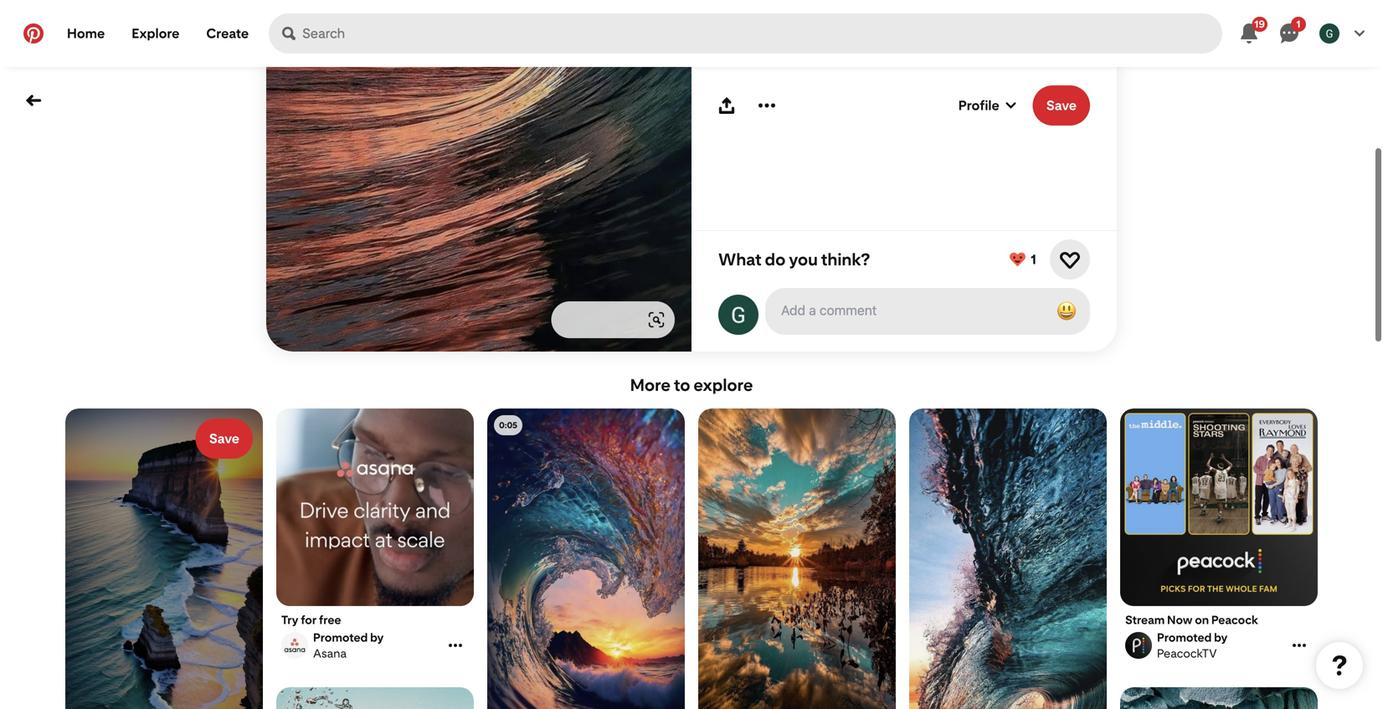 Task type: locate. For each thing, give the bounding box(es) containing it.
1 horizontal spatial 1
[[1297, 18, 1301, 30]]

save
[[1047, 98, 1077, 114], [209, 431, 240, 447]]

1 left reaction image
[[1031, 252, 1037, 268]]

for
[[301, 613, 317, 627]]

home link
[[54, 13, 118, 54]]

1
[[1297, 18, 1301, 30], [1031, 252, 1037, 268]]

explore
[[694, 375, 753, 395]]

image search
[[572, 312, 655, 328]]

this contains an image of: image
[[910, 409, 1107, 710]]

explore
[[132, 26, 180, 41]]

peacock
[[1212, 613, 1259, 627]]

0 horizontal spatial 1
[[1031, 252, 1037, 268]]

save button
[[1033, 85, 1091, 126], [196, 419, 253, 459]]

you
[[789, 250, 818, 270]]

1 left greg robinson icon
[[1297, 18, 1301, 30]]

this contains an image of: lb on x image
[[65, 409, 263, 710]]

😃
[[1057, 299, 1077, 323]]

do
[[765, 250, 786, 270]]

stream
[[1126, 613, 1165, 627]]

😃 button
[[767, 290, 1089, 333], [1050, 295, 1084, 328]]

home
[[67, 26, 105, 41]]

1 vertical spatial save
[[209, 431, 240, 447]]

more
[[630, 375, 671, 395]]

0 horizontal spatial save
[[209, 431, 240, 447]]

this contains an image of: pangeen image
[[276, 688, 474, 710]]

0 vertical spatial save button
[[1033, 85, 1091, 126]]

reaction image
[[1061, 250, 1081, 270]]

more to explore
[[630, 375, 753, 395]]

1 vertical spatial save button
[[196, 419, 253, 459]]

hit new movies from theaters, buzzworthy originals, thrilling live sports, and so much more, streaming now on peacock. image
[[1121, 409, 1319, 606]]

0 horizontal spatial save button
[[196, 419, 253, 459]]

save list
[[59, 409, 1325, 710]]

now
[[1168, 613, 1193, 627]]

explore link
[[118, 13, 193, 54]]

select a board you want to save to image
[[1007, 101, 1017, 111]]

0 vertical spatial save
[[1047, 98, 1077, 114]]

image search button
[[562, 302, 675, 338]]

0 vertical spatial 1
[[1297, 18, 1301, 30]]

1 horizontal spatial save
[[1047, 98, 1077, 114]]



Task type: describe. For each thing, give the bounding box(es) containing it.
save button inside list
[[196, 419, 253, 459]]

greg robinson image
[[1320, 23, 1340, 44]]

Search text field
[[303, 13, 1223, 54]]

stream now on peacock link
[[1126, 613, 1313, 627]]

save inside list
[[209, 431, 240, 447]]

click to shop image
[[648, 312, 665, 328]]

1 inside button
[[1297, 18, 1301, 30]]

create
[[206, 26, 249, 41]]

profile
[[959, 98, 1000, 114]]

think?
[[822, 250, 870, 270]]

try for free
[[281, 613, 341, 627]]

peacocktv
[[1158, 647, 1217, 661]]

on
[[1196, 613, 1210, 627]]

peacocktv link
[[1123, 631, 1289, 661]]

free
[[319, 613, 341, 627]]

what do you think?
[[719, 250, 870, 270]]

19 button
[[1230, 13, 1270, 54]]

asana
[[313, 647, 347, 661]]

to
[[674, 375, 691, 395]]

what
[[719, 250, 762, 270]]

the aesthetics of silence: landscape photography reflections image
[[699, 409, 896, 710]]

image
[[572, 312, 611, 328]]

1 horizontal spatial save button
[[1033, 85, 1091, 126]]

search icon image
[[282, 27, 296, 40]]

this contains an image of: water waves iphone wallpaper hd image
[[488, 409, 685, 710]]

try for free link
[[281, 613, 469, 627]]

1 vertical spatial 1
[[1031, 252, 1037, 268]]

19
[[1255, 18, 1266, 30]]

1 button
[[1270, 13, 1310, 54]]

search
[[614, 312, 655, 328]]

try
[[281, 613, 299, 627]]

create link
[[193, 13, 262, 54]]

stream now on peacock
[[1126, 613, 1259, 627]]

the swirling blue hues of chile's marble caves change in intensity depending on time of year. visit between december and february when water levels create the deepest color intensity. image
[[1121, 688, 1319, 710]]

Add a comment field
[[782, 302, 1037, 318]]

asana link
[[279, 631, 445, 661]]

robinsongreg175 image
[[719, 295, 759, 335]]

profile button
[[959, 85, 1020, 126]]



Task type: vqa. For each thing, say whether or not it's contained in the screenshot.
AllPins image
no



